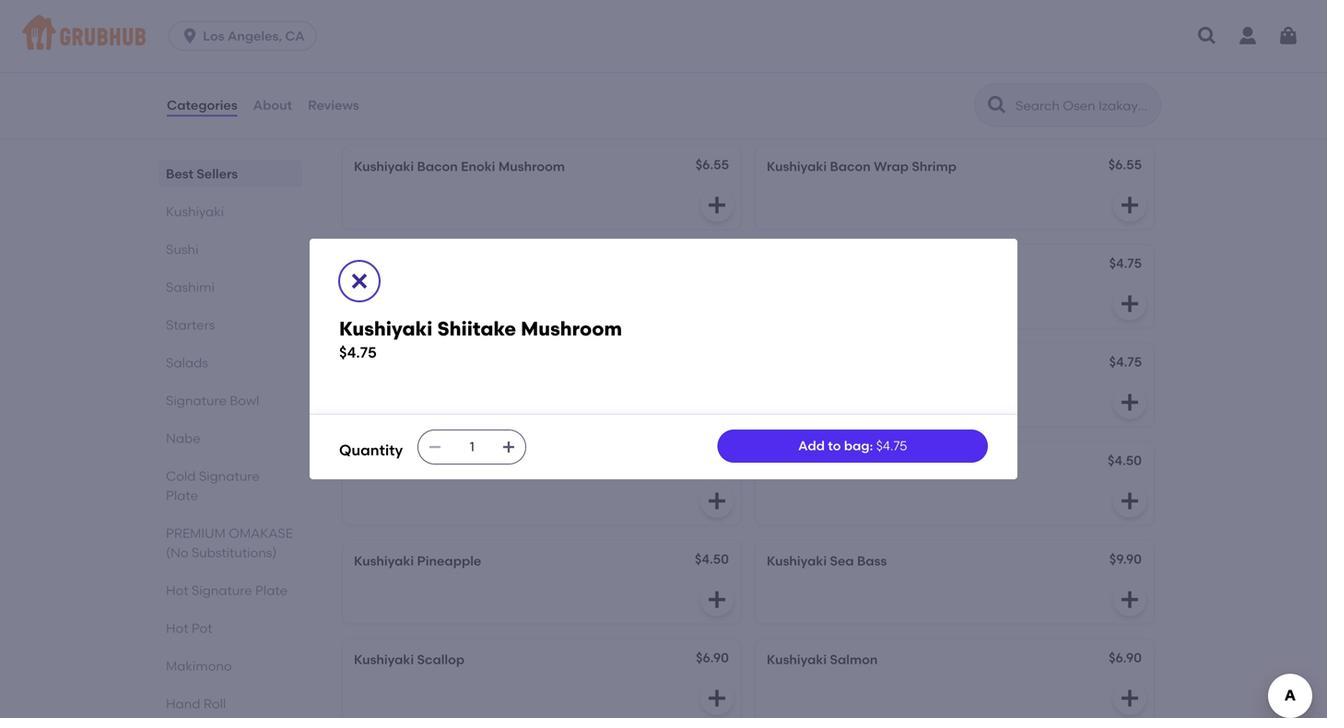 Task type: vqa. For each thing, say whether or not it's contained in the screenshot.
Shrimp
yes



Task type: locate. For each thing, give the bounding box(es) containing it.
kushiyaki bacon enoki mushroom
[[354, 158, 565, 174]]

$4.75 button
[[756, 245, 1155, 328], [756, 343, 1155, 426]]

kushiyaki inside kushiyaki shiitake mushroom $4.75
[[339, 317, 433, 341]]

0 horizontal spatial $6.90
[[696, 650, 729, 666]]

quantity
[[339, 441, 403, 459]]

signature bowl
[[166, 393, 259, 409]]

hot for hot pot
[[166, 621, 189, 636]]

signature inside cold signature plate
[[199, 468, 260, 484]]

0 vertical spatial hot
[[166, 583, 189, 598]]

0 vertical spatial $4.50
[[1108, 453, 1143, 468]]

plate inside cold signature plate
[[166, 488, 198, 503]]

1 $6.90 from the left
[[696, 650, 729, 666]]

signature
[[166, 393, 227, 409], [199, 468, 260, 484], [192, 583, 252, 598]]

mushroom
[[499, 158, 565, 174], [521, 317, 623, 341], [471, 454, 538, 470]]

mushroom right enoki
[[499, 158, 565, 174]]

1 horizontal spatial $6.90
[[1109, 650, 1143, 666]]

sushi
[[166, 242, 199, 257]]

$6.55 for kushiyaki bacon enoki mushroom
[[696, 157, 729, 172]]

kushiyaki bacon wrap shrimp
[[767, 158, 957, 174]]

Search Osen Izakaya (Sunset Blvd) search field
[[1014, 97, 1155, 114]]

1 vertical spatial hot
[[166, 621, 189, 636]]

cold signature plate
[[166, 468, 260, 503]]

2 hot from the top
[[166, 621, 189, 636]]

categories button
[[166, 72, 239, 138]]

0 horizontal spatial $4.50
[[695, 551, 729, 567]]

mushroom up kushiyaki shishito pepper button
[[521, 317, 623, 341]]

eggplant
[[830, 454, 888, 470]]

2 $6.90 from the left
[[1109, 650, 1143, 666]]

shiitake for kushiyaki shiitake mushroom $4.75
[[438, 317, 516, 341]]

makimono
[[166, 658, 232, 674]]

kushiyaki for kushiyaki shishito pepper
[[354, 356, 414, 371]]

1 vertical spatial $4.50
[[695, 551, 729, 567]]

2 vertical spatial mushroom
[[471, 454, 538, 470]]

hot
[[166, 583, 189, 598], [166, 621, 189, 636]]

enoki
[[461, 158, 496, 174]]

kushiyaki for kushiyaki shiitake mushroom $4.75
[[339, 317, 433, 341]]

kushiyaki for kushiyaki pineapple
[[354, 553, 414, 569]]

signature down salads
[[166, 393, 227, 409]]

premium
[[166, 526, 226, 541]]

1 horizontal spatial plate
[[255, 583, 288, 598]]

svg image inside main navigation navigation
[[1197, 25, 1219, 47]]

0 vertical spatial shiitake
[[438, 317, 516, 341]]

plate
[[166, 488, 198, 503], [255, 583, 288, 598]]

plate for cold signature plate
[[166, 488, 198, 503]]

$6.90
[[696, 650, 729, 666], [1109, 650, 1143, 666]]

substitutions)
[[192, 545, 277, 561]]

los angeles, ca
[[203, 28, 305, 44]]

1 vertical spatial shiitake
[[417, 454, 468, 470]]

bag:
[[845, 438, 874, 454]]

0 vertical spatial mushroom
[[499, 158, 565, 174]]

svg image
[[1197, 25, 1219, 47], [706, 194, 728, 216], [1119, 194, 1142, 216], [706, 391, 728, 413], [428, 440, 443, 454], [706, 490, 728, 512], [706, 589, 728, 611], [706, 687, 728, 709], [1119, 687, 1142, 709]]

1 hot from the top
[[166, 583, 189, 598]]

mushroom inside kushiyaki shiitake mushroom $4.75
[[521, 317, 623, 341]]

kushiyaki
[[354, 60, 414, 75], [767, 60, 827, 75], [354, 158, 414, 174], [767, 158, 827, 174], [166, 204, 224, 219], [354, 257, 414, 273], [339, 317, 433, 341], [354, 356, 414, 371], [354, 454, 414, 470], [767, 454, 827, 470], [354, 553, 414, 569], [767, 553, 827, 569], [354, 652, 414, 667], [767, 652, 827, 667]]

1 vertical spatial mushroom
[[521, 317, 623, 341]]

categories
[[167, 97, 238, 113]]

shiitake up pepper on the left
[[438, 317, 516, 341]]

mushroom down kushiyaki shishito pepper button
[[471, 454, 538, 470]]

shiitake for kushiyaki shiitake mushroom
[[417, 454, 468, 470]]

about button
[[252, 72, 293, 138]]

kushiyaki shishito pepper button
[[343, 343, 741, 426]]

hand
[[166, 696, 201, 712]]

0 vertical spatial plate
[[166, 488, 198, 503]]

signature down substitutions)
[[192, 583, 252, 598]]

kushiyaki for kushiyaki quail egg
[[354, 60, 414, 75]]

2 vertical spatial signature
[[192, 583, 252, 598]]

sashimi
[[166, 279, 215, 295]]

(no
[[166, 545, 189, 561]]

bacon left asparagus
[[830, 60, 871, 75]]

bacon left wrap
[[830, 158, 871, 174]]

shiitake right quantity
[[417, 454, 468, 470]]

plate down substitutions)
[[255, 583, 288, 598]]

hot for hot signature plate
[[166, 583, 189, 598]]

0 vertical spatial $4.75 button
[[756, 245, 1155, 328]]

0 vertical spatial signature
[[166, 393, 227, 409]]

bacon
[[830, 60, 871, 75], [417, 158, 458, 174], [830, 158, 871, 174]]

hot left pot
[[166, 621, 189, 636]]

$6.55
[[1109, 58, 1143, 74], [696, 157, 729, 172], [1109, 157, 1143, 172]]

$4.50
[[1108, 453, 1143, 468], [695, 551, 729, 567]]

2 $4.75 button from the top
[[756, 343, 1155, 426]]

shishito
[[417, 356, 467, 371]]

1 vertical spatial $4.75 button
[[756, 343, 1155, 426]]

$6.90 for kushiyaki scallop
[[696, 650, 729, 666]]

shiitake inside kushiyaki shiitake mushroom $4.75
[[438, 317, 516, 341]]

shrimp
[[912, 158, 957, 174]]

to
[[828, 438, 841, 454]]

kushiyaki quail egg
[[354, 60, 479, 75]]

0 horizontal spatial plate
[[166, 488, 198, 503]]

reviews button
[[307, 72, 360, 138]]

bacon left enoki
[[417, 158, 458, 174]]

svg image
[[1278, 25, 1300, 47], [181, 27, 199, 45], [1119, 95, 1142, 117], [349, 270, 371, 293], [1119, 293, 1142, 315], [1119, 391, 1142, 413], [502, 440, 517, 454], [1119, 490, 1142, 512], [1119, 589, 1142, 611]]

$4.25
[[696, 58, 729, 74]]

kushiyaki bacon asparagus
[[767, 60, 943, 75]]

$6.55 for kushiyaki bacon wrap shrimp
[[1109, 157, 1143, 172]]

hot down (no
[[166, 583, 189, 598]]

cold
[[166, 468, 196, 484]]

kushiyaki for kushiyaki scallop
[[354, 652, 414, 667]]

plate down cold
[[166, 488, 198, 503]]

reviews
[[308, 97, 359, 113]]

ca
[[285, 28, 305, 44]]

sellers
[[197, 166, 238, 182]]

shiitake
[[438, 317, 516, 341], [417, 454, 468, 470]]

1 vertical spatial signature
[[199, 468, 260, 484]]

nut
[[457, 257, 480, 273]]

search icon image
[[987, 94, 1009, 116]]

kushiyaki pineapple
[[354, 553, 482, 569]]

plate for hot signature plate
[[255, 583, 288, 598]]

kushiyaki scallop
[[354, 652, 465, 667]]

signature right cold
[[199, 468, 260, 484]]

mushroom for kushiyaki shiitake mushroom $4.75
[[521, 317, 623, 341]]

asparagus
[[874, 60, 943, 75]]

1 vertical spatial plate
[[255, 583, 288, 598]]

$4.75
[[1110, 255, 1143, 271], [339, 344, 377, 362], [1110, 354, 1143, 370], [877, 438, 908, 454], [697, 453, 729, 468]]



Task type: describe. For each thing, give the bounding box(es) containing it.
kushiyaki for kushiyaki ginko nut
[[354, 257, 414, 273]]

hot pot
[[166, 621, 213, 636]]

scallop
[[417, 652, 465, 667]]

roll
[[204, 696, 226, 712]]

bacon for wrap
[[830, 158, 871, 174]]

add to bag: $4.75
[[799, 438, 908, 454]]

wrap
[[874, 158, 909, 174]]

bowl
[[230, 393, 259, 409]]

kushiyaki for kushiyaki sea bass
[[767, 553, 827, 569]]

kushiyaki for kushiyaki bacon enoki mushroom
[[354, 158, 414, 174]]

kushiyaki shiitake mushroom
[[354, 454, 538, 470]]

1 $4.75 button from the top
[[756, 245, 1155, 328]]

$6.90 for kushiyaki salmon
[[1109, 650, 1143, 666]]

add
[[799, 438, 825, 454]]

premium omakase (no substitutions)
[[166, 526, 293, 561]]

kushiyaki for kushiyaki salmon
[[767, 652, 827, 667]]

Input item quantity number field
[[452, 430, 493, 464]]

best
[[166, 166, 194, 182]]

kushiyaki shishito pepper
[[354, 356, 516, 371]]

sea
[[830, 553, 855, 569]]

omakase
[[229, 526, 293, 541]]

nabe
[[166, 431, 201, 446]]

hand roll
[[166, 696, 226, 712]]

angeles,
[[228, 28, 282, 44]]

about
[[253, 97, 292, 113]]

main navigation navigation
[[0, 0, 1328, 72]]

kushiyaki ginko nut
[[354, 257, 480, 273]]

svg image inside los angeles, ca button
[[181, 27, 199, 45]]

pot
[[192, 621, 213, 636]]

pineapple
[[417, 553, 482, 569]]

pepper
[[470, 356, 516, 371]]

kushiyaki for kushiyaki bacon asparagus
[[767, 60, 827, 75]]

kushiyaki eggplant
[[767, 454, 888, 470]]

salmon
[[830, 652, 878, 667]]

kushiyaki for kushiyaki bacon wrap shrimp
[[767, 158, 827, 174]]

kushiyaki for kushiyaki shiitake mushroom
[[354, 454, 414, 470]]

kushiyaki shiitake mushroom $4.75
[[339, 317, 623, 362]]

quail
[[417, 60, 451, 75]]

kushiyaki salmon
[[767, 652, 878, 667]]

kushiyaki sea bass
[[767, 553, 887, 569]]

kushiyaki ginko nut button
[[343, 245, 741, 328]]

salads
[[166, 355, 208, 371]]

mushroom for kushiyaki shiitake mushroom
[[471, 454, 538, 470]]

$9.90
[[1110, 551, 1143, 567]]

signature for cold
[[199, 468, 260, 484]]

los angeles, ca button
[[169, 21, 324, 51]]

los
[[203, 28, 225, 44]]

bass
[[858, 553, 887, 569]]

hot signature plate
[[166, 583, 288, 598]]

signature for hot
[[192, 583, 252, 598]]

ginko
[[417, 257, 454, 273]]

egg
[[454, 60, 479, 75]]

$4.75 inside kushiyaki shiitake mushroom $4.75
[[339, 344, 377, 362]]

best sellers
[[166, 166, 238, 182]]

kushiyaki for kushiyaki eggplant
[[767, 454, 827, 470]]

bacon for asparagus
[[830, 60, 871, 75]]

1 horizontal spatial $4.50
[[1108, 453, 1143, 468]]

bacon for enoki
[[417, 158, 458, 174]]

starters
[[166, 317, 215, 333]]



